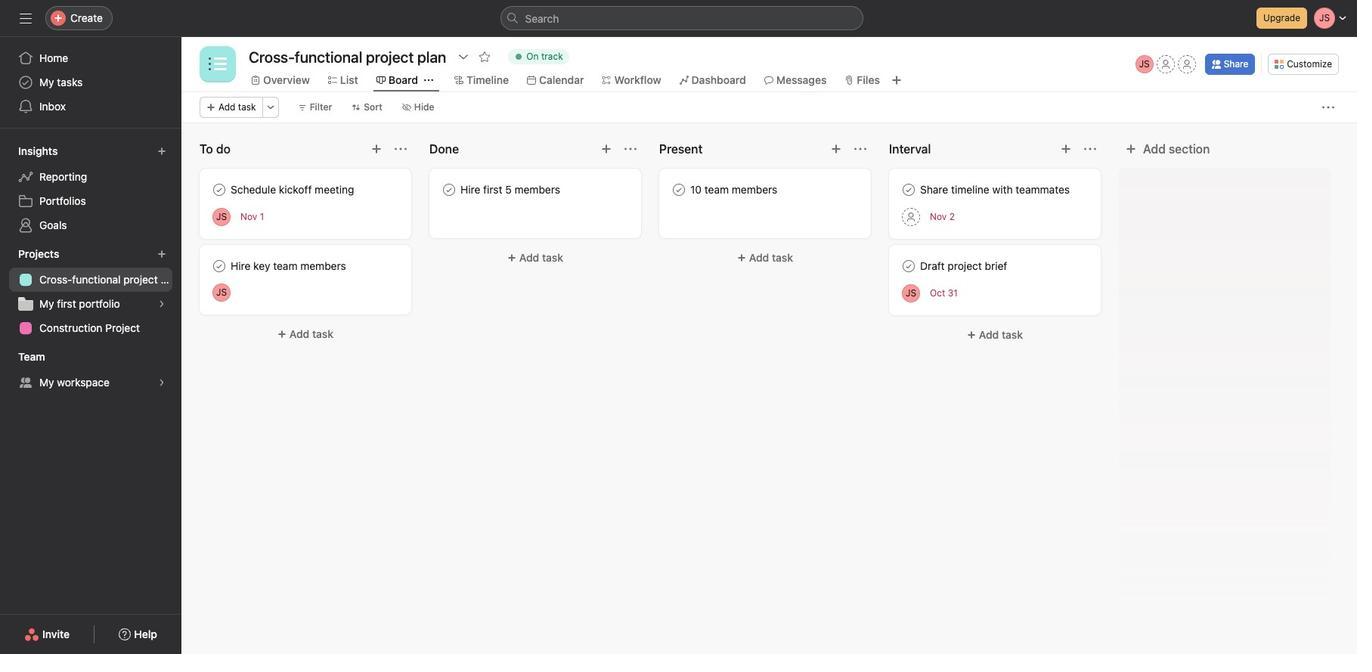 Task type: describe. For each thing, give the bounding box(es) containing it.
hire for hire first 5 members
[[460, 183, 480, 196]]

goals link
[[9, 213, 172, 237]]

kickoff
[[279, 183, 312, 196]]

add task image for done
[[600, 143, 612, 155]]

add task button down hire key team members
[[200, 321, 411, 348]]

home link
[[9, 46, 172, 70]]

10
[[690, 183, 702, 196]]

hire first 5 members
[[460, 183, 560, 196]]

show options image
[[458, 51, 470, 63]]

draft project brief
[[920, 259, 1007, 272]]

see details, my workspace image
[[157, 378, 166, 387]]

portfolios
[[39, 194, 86, 207]]

messages
[[776, 73, 827, 86]]

inbox
[[39, 100, 66, 113]]

projects
[[18, 247, 59, 260]]

my workspace link
[[9, 370, 172, 395]]

more section actions image for interval
[[1084, 143, 1096, 155]]

mark complete checkbox for hire
[[210, 257, 228, 275]]

meeting
[[315, 183, 354, 196]]

share button
[[1205, 54, 1255, 75]]

files
[[857, 73, 880, 86]]

hide
[[414, 101, 434, 113]]

interval
[[889, 142, 931, 156]]

share for share
[[1224, 58, 1249, 70]]

timeline link
[[454, 72, 509, 88]]

customize
[[1287, 58, 1332, 70]]

board
[[388, 73, 418, 86]]

portfolio
[[79, 297, 120, 310]]

my for my tasks
[[39, 76, 54, 88]]

team
[[18, 350, 45, 363]]

add task for the add task button underneath hire first 5 members
[[519, 251, 563, 264]]

functional
[[72, 273, 121, 286]]

on track
[[526, 51, 563, 62]]

teammates
[[1016, 183, 1070, 196]]

1 horizontal spatial team
[[705, 183, 729, 196]]

new insights image
[[157, 147, 166, 156]]

schedule kickoff meeting
[[231, 183, 354, 196]]

upgrade button
[[1257, 8, 1307, 29]]

teams element
[[0, 343, 181, 398]]

present
[[659, 142, 703, 156]]

my tasks link
[[9, 70, 172, 95]]

my workspace
[[39, 376, 110, 389]]

invite
[[42, 628, 70, 640]]

schedule
[[231, 183, 276, 196]]

oct
[[930, 287, 945, 299]]

see details, my first portfolio image
[[157, 299, 166, 308]]

add section button
[[1119, 135, 1216, 163]]

filter button
[[291, 97, 339, 118]]

track
[[541, 51, 563, 62]]

on track button
[[502, 46, 576, 67]]

construction project
[[39, 321, 140, 334]]

cross-functional project plan link
[[9, 268, 181, 292]]

more actions image
[[266, 103, 275, 112]]

mark complete image for 10
[[670, 181, 688, 199]]

add for the add task button on the left of more actions icon
[[219, 101, 236, 113]]

sort
[[364, 101, 382, 113]]

5
[[505, 183, 512, 196]]

hide button
[[395, 97, 441, 118]]

nov 1
[[240, 211, 264, 222]]

my for my workspace
[[39, 376, 54, 389]]

invite button
[[14, 621, 80, 648]]

timeline
[[951, 183, 990, 196]]

workflow
[[614, 73, 661, 86]]

projects element
[[0, 240, 181, 343]]

more section actions image for present
[[854, 143, 866, 155]]

projects button
[[15, 243, 73, 265]]

add task for the add task button underneath '31'
[[979, 328, 1023, 341]]

nov 2
[[930, 211, 955, 222]]

more section actions image for done
[[625, 143, 637, 155]]

to do
[[200, 142, 231, 156]]

1
[[260, 211, 264, 222]]

list
[[340, 73, 358, 86]]

10 team members
[[690, 183, 778, 196]]

my first portfolio
[[39, 297, 120, 310]]

brief
[[985, 259, 1007, 272]]

customize button
[[1268, 54, 1339, 75]]

draft
[[920, 259, 945, 272]]

oct 31 button
[[930, 287, 958, 299]]

my first portfolio link
[[9, 292, 172, 316]]

cross-
[[39, 273, 72, 286]]

with
[[992, 183, 1013, 196]]

timeline
[[467, 73, 509, 86]]

overview link
[[251, 72, 310, 88]]

calendar
[[539, 73, 584, 86]]

add task for the add task button under '10 team members'
[[749, 251, 793, 264]]

add tab image
[[891, 74, 903, 86]]

add task for the add task button on the left of more actions icon
[[219, 101, 256, 113]]

upgrade
[[1264, 12, 1300, 23]]

insights
[[18, 144, 58, 157]]

cross-functional project plan
[[39, 273, 181, 286]]

add task for the add task button underneath hire key team members
[[289, 327, 334, 340]]

share for share timeline with teammates
[[920, 183, 948, 196]]

mark complete image for draft
[[900, 257, 918, 275]]



Task type: locate. For each thing, give the bounding box(es) containing it.
1 vertical spatial share
[[920, 183, 948, 196]]

global element
[[0, 37, 181, 128]]

on
[[526, 51, 539, 62]]

my down 'team' dropdown button on the bottom left of the page
[[39, 376, 54, 389]]

mark complete image for share
[[900, 181, 918, 199]]

31
[[948, 287, 958, 299]]

members right 5
[[515, 183, 560, 196]]

0 horizontal spatial add task image
[[600, 143, 612, 155]]

1 horizontal spatial share
[[1224, 58, 1249, 70]]

add for the add task button underneath '31'
[[979, 328, 999, 341]]

mark complete image for schedule
[[210, 181, 228, 199]]

add left more actions icon
[[219, 101, 236, 113]]

1 horizontal spatial members
[[515, 183, 560, 196]]

team right key
[[273, 259, 298, 272]]

workflow link
[[602, 72, 661, 88]]

0 horizontal spatial first
[[57, 297, 76, 310]]

mark complete image left 10
[[670, 181, 688, 199]]

2 horizontal spatial members
[[732, 183, 778, 196]]

my
[[39, 76, 54, 88], [39, 297, 54, 310], [39, 376, 54, 389]]

add task button down '31'
[[889, 321, 1101, 349]]

0 vertical spatial mark complete image
[[670, 181, 688, 199]]

2 more section actions image from the left
[[1084, 143, 1096, 155]]

js button
[[1135, 55, 1154, 73], [212, 208, 231, 226], [212, 284, 231, 302], [902, 284, 920, 302]]

overview
[[263, 73, 310, 86]]

team right 10
[[705, 183, 729, 196]]

mark complete image down 'interval' in the right of the page
[[900, 181, 918, 199]]

add down '10 team members'
[[749, 251, 769, 264]]

task for the add task button underneath hire first 5 members
[[542, 251, 563, 264]]

first up construction
[[57, 297, 76, 310]]

add
[[219, 101, 236, 113], [1143, 142, 1166, 156], [519, 251, 539, 264], [749, 251, 769, 264], [289, 327, 310, 340], [979, 328, 999, 341]]

hire
[[460, 183, 480, 196], [231, 259, 251, 272]]

add task image
[[370, 143, 383, 155]]

my inside global element
[[39, 76, 54, 88]]

hide sidebar image
[[20, 12, 32, 24]]

reporting
[[39, 170, 87, 183]]

team
[[705, 183, 729, 196], [273, 259, 298, 272]]

add task image
[[600, 143, 612, 155], [830, 143, 842, 155], [1060, 143, 1072, 155]]

0 horizontal spatial more section actions image
[[395, 143, 407, 155]]

add task button
[[200, 97, 263, 118], [429, 244, 641, 271], [659, 244, 871, 271], [200, 321, 411, 348], [889, 321, 1101, 349]]

0 horizontal spatial mark complete checkbox
[[440, 181, 458, 199]]

js
[[1139, 58, 1150, 70], [216, 211, 227, 222], [216, 287, 227, 298], [906, 287, 916, 298]]

mark complete checkbox for hire
[[440, 181, 458, 199]]

project
[[948, 259, 982, 272], [123, 273, 158, 286]]

mark complete checkbox down done
[[440, 181, 458, 199]]

messages link
[[764, 72, 827, 88]]

share up nov 2 'button'
[[920, 183, 948, 196]]

0 horizontal spatial hire
[[231, 259, 251, 272]]

more section actions image
[[395, 143, 407, 155], [625, 143, 637, 155]]

members right key
[[300, 259, 346, 272]]

Search tasks, projects, and more text field
[[500, 6, 863, 30]]

task
[[238, 101, 256, 113], [542, 251, 563, 264], [772, 251, 793, 264], [312, 327, 334, 340], [1002, 328, 1023, 341]]

mark complete image down done
[[440, 181, 458, 199]]

1 more section actions image from the left
[[395, 143, 407, 155]]

0 horizontal spatial nov
[[240, 211, 257, 222]]

1 horizontal spatial more section actions image
[[1084, 143, 1096, 155]]

more actions image
[[1322, 101, 1335, 113]]

first for hire
[[483, 183, 502, 196]]

portfolios link
[[9, 189, 172, 213]]

mark complete checkbox for schedule
[[210, 181, 228, 199]]

my inside teams element
[[39, 376, 54, 389]]

board link
[[376, 72, 418, 88]]

my for my first portfolio
[[39, 297, 54, 310]]

members for hire key team members
[[300, 259, 346, 272]]

more section actions image for to do
[[395, 143, 407, 155]]

0 horizontal spatial mark complete image
[[210, 257, 228, 275]]

add down hire key team members
[[289, 327, 310, 340]]

more section actions image right add task icon
[[395, 143, 407, 155]]

share timeline with teammates
[[920, 183, 1070, 196]]

1 vertical spatial team
[[273, 259, 298, 272]]

mark complete image for hire
[[210, 257, 228, 275]]

project up '31'
[[948, 259, 982, 272]]

mark complete checkbox for share
[[900, 181, 918, 199]]

home
[[39, 51, 68, 64]]

more section actions image left present
[[625, 143, 637, 155]]

add down brief at the right top of page
[[979, 328, 999, 341]]

1 vertical spatial my
[[39, 297, 54, 310]]

more section actions image
[[854, 143, 866, 155], [1084, 143, 1096, 155]]

0 vertical spatial mark complete checkbox
[[440, 181, 458, 199]]

1 vertical spatial first
[[57, 297, 76, 310]]

2 vertical spatial my
[[39, 376, 54, 389]]

hire for hire key team members
[[231, 259, 251, 272]]

nov left 1
[[240, 211, 257, 222]]

add for the add task button underneath hire first 5 members
[[519, 251, 539, 264]]

Mark complete checkbox
[[210, 181, 228, 199], [670, 181, 688, 199], [900, 181, 918, 199], [210, 257, 228, 275]]

0 horizontal spatial more section actions image
[[854, 143, 866, 155]]

1 horizontal spatial hire
[[460, 183, 480, 196]]

mark complete image
[[210, 181, 228, 199], [440, 181, 458, 199], [900, 181, 918, 199], [900, 257, 918, 275]]

1 vertical spatial project
[[123, 273, 158, 286]]

dashboard link
[[679, 72, 746, 88]]

add inside button
[[1143, 142, 1166, 156]]

1 vertical spatial hire
[[231, 259, 251, 272]]

files link
[[845, 72, 880, 88]]

1 more section actions image from the left
[[854, 143, 866, 155]]

1 horizontal spatial nov
[[930, 211, 947, 222]]

share left customize dropdown button
[[1224, 58, 1249, 70]]

1 horizontal spatial first
[[483, 183, 502, 196]]

mark complete checkbox down 'interval' in the right of the page
[[900, 181, 918, 199]]

add for the add task button under '10 team members'
[[749, 251, 769, 264]]

sort button
[[345, 97, 389, 118]]

add to starred image
[[479, 51, 491, 63]]

0 vertical spatial share
[[1224, 58, 1249, 70]]

project
[[105, 321, 140, 334]]

first for my
[[57, 297, 76, 310]]

add task image for present
[[830, 143, 842, 155]]

mark complete checkbox left 10
[[670, 181, 688, 199]]

plan
[[161, 273, 181, 286]]

add task image down workflow link
[[600, 143, 612, 155]]

1 horizontal spatial more section actions image
[[625, 143, 637, 155]]

0 horizontal spatial share
[[920, 183, 948, 196]]

mark complete image left draft
[[900, 257, 918, 275]]

first left 5
[[483, 183, 502, 196]]

2
[[949, 211, 955, 222]]

nov
[[240, 211, 257, 222], [930, 211, 947, 222]]

goals
[[39, 219, 67, 231]]

add task image for interval
[[1060, 143, 1072, 155]]

tasks
[[57, 76, 83, 88]]

1 vertical spatial mark complete checkbox
[[900, 257, 918, 275]]

mark complete image left "schedule"
[[210, 181, 228, 199]]

list link
[[328, 72, 358, 88]]

construction
[[39, 321, 102, 334]]

nov left 2
[[930, 211, 947, 222]]

mark complete checkbox for 10
[[670, 181, 688, 199]]

done
[[429, 142, 459, 156]]

insights element
[[0, 138, 181, 240]]

task for the add task button on the left of more actions icon
[[238, 101, 256, 113]]

add section
[[1143, 142, 1210, 156]]

create button
[[45, 6, 113, 30]]

0 horizontal spatial team
[[273, 259, 298, 272]]

Mark complete checkbox
[[440, 181, 458, 199], [900, 257, 918, 275]]

mark complete checkbox left key
[[210, 257, 228, 275]]

task for the add task button underneath hire key team members
[[312, 327, 334, 340]]

add down hire first 5 members
[[519, 251, 539, 264]]

my tasks
[[39, 76, 83, 88]]

nov for to do
[[240, 211, 257, 222]]

mark complete checkbox left "schedule"
[[210, 181, 228, 199]]

task for the add task button under '10 team members'
[[772, 251, 793, 264]]

my inside the projects element
[[39, 297, 54, 310]]

add task button down hire first 5 members
[[429, 244, 641, 271]]

2 more section actions image from the left
[[625, 143, 637, 155]]

mark complete checkbox for draft
[[900, 257, 918, 275]]

team button
[[15, 346, 59, 367]]

1 my from the top
[[39, 76, 54, 88]]

list image
[[209, 55, 227, 73]]

0 vertical spatial my
[[39, 76, 54, 88]]

add for the add task button underneath hire key team members
[[289, 327, 310, 340]]

calendar link
[[527, 72, 584, 88]]

1 nov from the left
[[240, 211, 257, 222]]

add task image up the teammates
[[1060, 143, 1072, 155]]

0 vertical spatial project
[[948, 259, 982, 272]]

oct 31
[[930, 287, 958, 299]]

add task button down '10 team members'
[[659, 244, 871, 271]]

project left plan
[[123, 273, 158, 286]]

add left section at the top of page
[[1143, 142, 1166, 156]]

workspace
[[57, 376, 110, 389]]

new project or portfolio image
[[157, 250, 166, 259]]

add task button left more actions icon
[[200, 97, 263, 118]]

1 horizontal spatial mark complete image
[[670, 181, 688, 199]]

hire left key
[[231, 259, 251, 272]]

section
[[1169, 142, 1210, 156]]

members right 10
[[732, 183, 778, 196]]

hire left 5
[[460, 183, 480, 196]]

0 vertical spatial first
[[483, 183, 502, 196]]

my down 'cross-'
[[39, 297, 54, 310]]

first inside the projects element
[[57, 297, 76, 310]]

3 add task image from the left
[[1060, 143, 1072, 155]]

add task image left 'interval' in the right of the page
[[830, 143, 842, 155]]

0 vertical spatial team
[[705, 183, 729, 196]]

key
[[253, 259, 270, 272]]

mark complete image for hire
[[440, 181, 458, 199]]

2 horizontal spatial add task image
[[1060, 143, 1072, 155]]

help
[[134, 628, 157, 640]]

filter
[[310, 101, 332, 113]]

1 horizontal spatial mark complete checkbox
[[900, 257, 918, 275]]

None text field
[[245, 43, 450, 70]]

mark complete checkbox left draft
[[900, 257, 918, 275]]

mark complete image left key
[[210, 257, 228, 275]]

help button
[[109, 621, 167, 648]]

0 horizontal spatial project
[[123, 273, 158, 286]]

1 horizontal spatial add task image
[[830, 143, 842, 155]]

create
[[70, 11, 103, 24]]

1 vertical spatial mark complete image
[[210, 257, 228, 275]]

my left tasks
[[39, 76, 54, 88]]

inbox link
[[9, 95, 172, 119]]

dashboard
[[692, 73, 746, 86]]

nov 1 button
[[240, 211, 264, 222]]

nov for interval
[[930, 211, 947, 222]]

members
[[515, 183, 560, 196], [732, 183, 778, 196], [300, 259, 346, 272]]

members for hire first 5 members
[[515, 183, 560, 196]]

task for the add task button underneath '31'
[[1002, 328, 1023, 341]]

hire key team members
[[231, 259, 346, 272]]

add for add section button
[[1143, 142, 1166, 156]]

add task
[[219, 101, 256, 113], [519, 251, 563, 264], [749, 251, 793, 264], [289, 327, 334, 340], [979, 328, 1023, 341]]

3 my from the top
[[39, 376, 54, 389]]

2 nov from the left
[[930, 211, 947, 222]]

2 add task image from the left
[[830, 143, 842, 155]]

2 my from the top
[[39, 297, 54, 310]]

first
[[483, 183, 502, 196], [57, 297, 76, 310]]

mark complete image
[[670, 181, 688, 199], [210, 257, 228, 275]]

nov 2 button
[[930, 211, 955, 222]]

1 add task image from the left
[[600, 143, 612, 155]]

share inside button
[[1224, 58, 1249, 70]]

0 horizontal spatial members
[[300, 259, 346, 272]]

0 vertical spatial hire
[[460, 183, 480, 196]]

tab actions image
[[424, 76, 433, 85]]

construction project link
[[9, 316, 172, 340]]

1 horizontal spatial project
[[948, 259, 982, 272]]

reporting link
[[9, 165, 172, 189]]



Task type: vqa. For each thing, say whether or not it's contained in the screenshot.
Ap to the left
no



